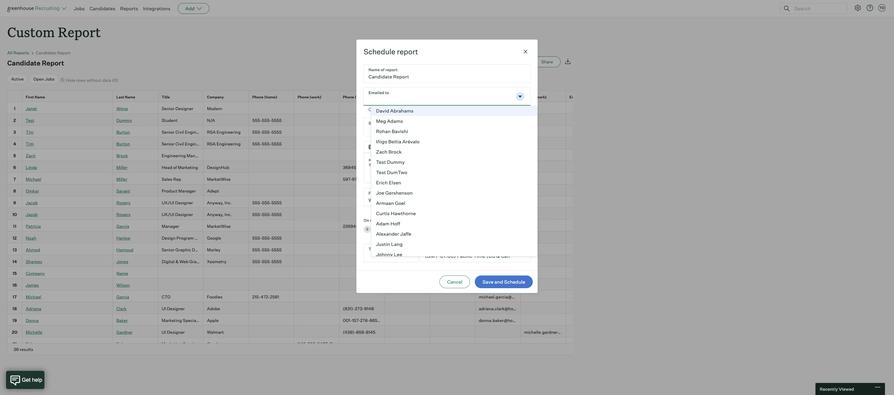 Task type: vqa. For each thing, say whether or not it's contained in the screenshot.


Task type: describe. For each thing, give the bounding box(es) containing it.
designhub
[[207, 165, 229, 170]]

6 cell
[[7, 161, 22, 173]]

foodies
[[207, 295, 223, 300]]

rsa for 3
[[207, 130, 216, 135]]

wong
[[116, 106, 128, 111]]

test for test
[[26, 118, 34, 123]]

share button
[[534, 57, 561, 67]]

2
[[13, 118, 16, 123]]

design program manager
[[162, 236, 212, 241]]

jonessharpay339@gmail.com
[[479, 259, 538, 265]]

ui designer for adobe
[[162, 307, 185, 312]]

engineer for 3
[[185, 130, 203, 135]]

column header inside 'table'
[[430, 91, 476, 102]]

goel
[[395, 200, 406, 206]]

manager up head of marketing
[[187, 153, 204, 159]]

ahmed
[[26, 248, 40, 253]]

1 vertical spatial candidate
[[7, 59, 40, 67]]

36
[[14, 347, 19, 353]]

michelle link
[[26, 330, 42, 335]]

senior civil engineer for 4
[[162, 142, 203, 147]]

adept
[[207, 189, 219, 194]]

ux/ui designer for 10
[[162, 212, 193, 217]]

adam hoff option
[[372, 219, 538, 229]]

custom
[[7, 23, 55, 41]]

555-555-5555 for 2
[[252, 118, 282, 123]]

senior for 3
[[162, 130, 175, 135]]

alexander jaffe
[[376, 231, 412, 237]]

civil for 3
[[176, 130, 184, 135]]

2 vertical spatial schedule
[[505, 279, 526, 285]]

row containing 5
[[7, 149, 895, 161]]

open
[[33, 77, 44, 82]]

ahmedhamoudee23@gmail.com
[[479, 248, 543, 253]]

armaan goel
[[376, 200, 406, 206]]

senior civil engineer for 3
[[162, 130, 203, 135]]

row containing 7
[[7, 173, 895, 185]]

5
[[13, 153, 16, 159]]

schedule for schedule
[[506, 59, 524, 64]]

rsa for 4
[[207, 142, 216, 147]]

0 vertical spatial candidate
[[36, 50, 56, 55]]

miller for head of marketing
[[116, 165, 128, 170]]

cancel
[[448, 279, 463, 285]]

zach for zach brock
[[376, 149, 388, 155]]

marketing specialist for apple
[[162, 318, 202, 324]]

specialist for apple
[[183, 318, 202, 324]]

jacob link for 10
[[26, 212, 38, 217]]

5555 for 10
[[272, 212, 282, 217]]

only
[[369, 107, 378, 112]]

senior graphic designer morley
[[162, 248, 221, 253]]

row containing 10
[[7, 208, 895, 220]]

0 vertical spatial marketing
[[178, 165, 198, 170]]

18
[[12, 307, 17, 312]]

472-
[[261, 295, 270, 300]]

candidates
[[90, 5, 115, 11]]

5555 for 3
[[272, 130, 282, 135]]

rohan bavishi option
[[372, 126, 538, 137]]

marketing specialist for oracle
[[162, 342, 202, 347]]

tim link for 3
[[26, 130, 34, 135]]

9
[[13, 201, 16, 206]]

0 vertical spatial candidate report
[[36, 50, 71, 55]]

row containing 14
[[7, 255, 895, 267]]

001-157-278-6653x014
[[343, 318, 390, 324]]

sharpay
[[26, 259, 42, 265]]

michelle.gardner@gmail.com
[[525, 330, 583, 335]]

name for last name
[[125, 95, 135, 100]]

dummy inside option
[[387, 159, 405, 165]]

gershenson
[[386, 190, 413, 196]]

greenhouse recruiting image
[[7, 5, 62, 12]]

michael for 7
[[26, 177, 41, 182]]

ui designer for walmart
[[162, 330, 185, 335]]

inc. for 10
[[225, 212, 232, 217]]

row containing 20
[[7, 326, 895, 338]]

zach link
[[26, 153, 36, 159]]

sales
[[162, 177, 173, 182]]

5427x7526
[[318, 342, 340, 347]]

3 toolbar from the left
[[471, 141, 494, 153]]

marketwise for manager
[[207, 224, 231, 229]]

designer for 1
[[176, 106, 193, 111]]

sales rep
[[162, 177, 181, 182]]

burton for 3
[[116, 130, 130, 135]]

all reports
[[7, 50, 29, 55]]

13
[[12, 248, 17, 253]]

janet
[[26, 106, 37, 111]]

last name
[[116, 95, 135, 100]]

5555 for 13
[[272, 248, 282, 253]]

see
[[467, 107, 474, 112]]

anyway, for 9
[[207, 201, 224, 206]]

adriana.clark@hotmail.com
[[479, 307, 534, 312]]

table containing 1
[[7, 90, 895, 396]]

manager down rep
[[179, 189, 196, 194]]

17
[[13, 295, 17, 300]]

13 cell
[[7, 244, 22, 255]]

test dummy
[[376, 159, 405, 165]]

18 cell
[[7, 303, 22, 314]]

0 vertical spatial report
[[58, 23, 101, 41]]

viewed
[[839, 387, 855, 392]]

4 senior from the top
[[162, 248, 175, 253]]

anyway, for 10
[[207, 212, 224, 217]]

engineering manager
[[162, 153, 204, 159]]

4 toolbar from the left
[[494, 141, 517, 153]]

garcia link for cto
[[116, 295, 129, 300]]

845-
[[298, 342, 308, 347]]

designer for 18
[[167, 307, 185, 312]]

abrahams
[[391, 108, 414, 114]]

(home)
[[264, 95, 277, 100]]

1 horizontal spatial reports
[[120, 5, 138, 11]]

web
[[180, 259, 189, 265]]

19 cell
[[7, 314, 22, 326]]

patricia link
[[26, 224, 41, 229]]

marketwise for sales rep
[[207, 177, 231, 182]]

phone for phone (skype)
[[389, 95, 400, 100]]

row containing 4
[[7, 138, 895, 149]]

17 cell
[[7, 291, 22, 303]]

modern
[[207, 106, 222, 111]]

all
[[7, 50, 12, 55]]

jaffe
[[400, 231, 412, 237]]

roberts
[[116, 342, 132, 347]]

555-555-5555 for 12
[[252, 236, 282, 241]]

wilson
[[116, 283, 130, 288]]

erich elsen option
[[372, 178, 538, 188]]

adams
[[387, 118, 403, 124]]

last
[[116, 95, 124, 100]]

marketing for apple
[[162, 318, 182, 324]]

iñigo beitia arévalo
[[376, 139, 420, 145]]

senior designer
[[162, 106, 193, 111]]

anyway, inc. for 9
[[207, 201, 232, 206]]

8
[[13, 189, 16, 194]]

11
[[13, 224, 16, 229]]

tim for 4
[[26, 142, 34, 147]]

name link
[[116, 271, 128, 276]]

3
[[13, 130, 16, 135]]

candidate report link
[[36, 50, 71, 55]]

5555 for 2
[[272, 118, 282, 123]]

1 toolbar from the left
[[364, 141, 437, 153]]

michael for 17
[[26, 295, 41, 300]]

ux/ui for 9
[[162, 201, 174, 206]]

active
[[11, 77, 24, 82]]

harlow
[[116, 236, 131, 241]]

wilson link
[[116, 283, 130, 288]]

12 cell
[[7, 232, 22, 244]]

jacob for 9
[[26, 201, 38, 206]]

hawthorne
[[391, 211, 416, 217]]

justin
[[376, 241, 390, 248]]

linda link
[[26, 165, 37, 170]]

tyler link
[[26, 342, 36, 347]]

555-555-5555 for 9
[[252, 201, 282, 206]]

555-555-5555 for 14
[[252, 259, 282, 265]]

dumtwo
[[387, 170, 408, 176]]

brock inside option
[[389, 149, 402, 155]]

7 cell
[[7, 173, 22, 185]]

bavishi
[[392, 128, 408, 134]]

designer for 9
[[175, 201, 193, 206]]

2 the from the left
[[475, 107, 482, 112]]

name for first name
[[35, 95, 45, 100]]

row containing 3
[[7, 126, 895, 138]]

omkar
[[26, 189, 39, 194]]

555-555-5555 for 3
[[252, 130, 282, 135]]

sharpay link
[[26, 259, 42, 265]]

designer for 10
[[175, 212, 193, 217]]

integrations
[[143, 5, 171, 11]]

tim for 3
[[26, 130, 34, 135]]

row containing 2
[[7, 114, 895, 126]]

ux/ui for 10
[[162, 212, 174, 217]]

row containing 19
[[7, 314, 895, 326]]

rogers for 10
[[116, 212, 131, 217]]

859-
[[356, 330, 366, 335]]

arévalo
[[403, 139, 420, 145]]

joe gershenson option
[[372, 188, 538, 198]]

phone (work)
[[298, 95, 322, 100]]

full
[[483, 107, 489, 112]]

schedule button
[[498, 57, 532, 67]]

of
[[173, 165, 177, 170]]

157-
[[352, 318, 360, 324]]

hoff
[[391, 221, 400, 227]]

5555 for 4
[[272, 142, 282, 147]]

row containing 8
[[7, 185, 895, 197]]

will
[[459, 107, 466, 112]]

9 cell
[[7, 197, 22, 208]]

senior for 1
[[162, 106, 175, 111]]

rsa engineering for 4
[[207, 142, 241, 147]]

0 horizontal spatial company
[[26, 271, 45, 276]]

2 cell
[[7, 114, 22, 126]]

tyler
[[26, 342, 36, 347]]

report inside field
[[490, 107, 503, 112]]



Task type: locate. For each thing, give the bounding box(es) containing it.
215-472-2561
[[252, 295, 279, 300]]

david
[[376, 108, 389, 114]]

0 vertical spatial tim link
[[26, 130, 34, 135]]

1 row from the top
[[7, 90, 895, 104]]

burton link down dummy link
[[116, 130, 130, 135]]

cell
[[249, 102, 294, 114], [294, 102, 340, 114], [340, 102, 385, 114], [385, 102, 430, 114], [430, 102, 476, 114], [521, 102, 567, 114], [567, 102, 612, 114], [294, 114, 340, 126], [340, 114, 385, 126], [385, 114, 430, 126], [430, 114, 476, 126], [476, 114, 521, 126], [521, 114, 567, 126], [567, 114, 612, 126], [294, 126, 340, 138], [340, 126, 385, 138], [385, 126, 430, 138], [430, 126, 476, 138], [476, 126, 521, 138], [521, 126, 567, 138], [567, 126, 612, 138], [294, 138, 340, 149], [340, 138, 385, 149], [385, 138, 430, 149], [430, 138, 476, 149], [476, 138, 521, 149], [521, 138, 567, 149], [567, 138, 612, 149], [204, 149, 249, 161], [249, 149, 294, 161], [294, 149, 340, 161], [340, 149, 385, 161], [385, 149, 430, 161], [430, 149, 476, 161], [476, 149, 521, 161], [521, 149, 567, 161], [567, 149, 612, 161], [249, 161, 294, 173], [294, 161, 340, 173], [385, 161, 430, 173], [430, 161, 476, 173], [476, 161, 521, 173], [521, 161, 567, 173], [567, 161, 612, 173], [249, 173, 294, 185], [294, 173, 340, 185], [385, 173, 430, 185], [430, 173, 476, 185], [476, 173, 521, 185], [521, 173, 567, 185], [567, 173, 612, 185], [249, 185, 294, 197], [294, 185, 340, 197], [340, 185, 385, 197], [385, 185, 430, 197], [430, 185, 476, 197], [476, 185, 521, 197], [521, 185, 567, 197], [567, 185, 612, 197], [294, 197, 340, 208], [340, 197, 385, 208], [385, 197, 430, 208], [430, 197, 476, 208], [476, 197, 521, 208], [521, 197, 567, 208], [567, 197, 612, 208], [294, 208, 340, 220], [340, 208, 385, 220], [385, 208, 430, 220], [430, 208, 476, 220], [476, 208, 521, 220], [521, 208, 567, 220], [567, 208, 612, 220], [249, 220, 294, 232], [294, 220, 340, 232], [385, 220, 430, 232], [430, 220, 476, 232], [476, 220, 521, 232], [521, 220, 567, 232], [567, 220, 612, 232], [294, 232, 340, 244], [340, 232, 385, 244], [385, 232, 430, 244], [430, 232, 476, 244], [476, 232, 521, 244], [521, 232, 567, 244], [567, 232, 612, 244], [294, 244, 340, 255], [340, 244, 385, 255], [385, 244, 430, 255], [430, 244, 476, 255], [521, 244, 567, 255], [567, 244, 612, 255], [294, 255, 340, 267], [340, 255, 385, 267], [385, 255, 430, 267], [430, 255, 476, 267], [521, 255, 567, 267], [567, 255, 612, 267], [158, 267, 204, 279], [204, 267, 249, 279], [249, 267, 294, 279], [294, 267, 340, 279], [340, 267, 385, 279], [385, 267, 430, 279], [430, 267, 476, 279], [476, 267, 521, 279], [521, 267, 567, 279], [567, 267, 612, 279], [158, 279, 204, 291], [204, 279, 249, 291], [249, 279, 294, 291], [294, 279, 340, 291], [340, 279, 385, 291], [385, 279, 430, 291], [430, 279, 476, 291], [476, 279, 521, 291], [521, 279, 567, 291], [567, 279, 612, 291], [294, 291, 340, 303], [340, 291, 385, 303], [385, 291, 430, 303], [430, 291, 476, 303], [521, 291, 567, 303], [567, 291, 612, 303], [249, 303, 294, 314], [294, 303, 340, 314], [385, 303, 430, 314], [430, 303, 476, 314], [521, 303, 567, 314], [567, 303, 612, 314], [249, 314, 294, 326], [294, 314, 340, 326], [385, 314, 430, 326], [430, 314, 476, 326], [521, 314, 567, 326], [567, 314, 612, 326], [249, 326, 294, 338], [294, 326, 340, 338], [385, 326, 430, 338], [430, 326, 476, 338], [476, 326, 521, 338], [567, 326, 612, 338], [249, 338, 294, 350], [340, 338, 385, 350], [385, 338, 430, 350], [430, 338, 476, 350], [476, 338, 521, 350], [521, 338, 567, 350], [567, 338, 612, 350]]

1 vertical spatial marketing specialist
[[162, 342, 202, 347]]

1 vertical spatial rogers
[[116, 212, 131, 217]]

engineering up "designhub"
[[217, 142, 241, 147]]

1 inc. from the top
[[225, 201, 232, 206]]

rsa engineering for 3
[[207, 130, 241, 135]]

1 vertical spatial marketwise
[[207, 224, 231, 229]]

1 vertical spatial michael link
[[26, 295, 41, 300]]

anyway, up google
[[207, 212, 224, 217]]

0 horizontal spatial zach
[[26, 153, 36, 159]]

1 michael link from the top
[[26, 177, 41, 182]]

1 vertical spatial dummy
[[387, 159, 405, 165]]

1 ui designer from the top
[[162, 307, 185, 312]]

engineering for 4
[[217, 142, 241, 147]]

engineering for 3
[[217, 130, 241, 135]]

1 tim link from the top
[[26, 130, 34, 135]]

noah link
[[26, 236, 36, 241]]

0 horizontal spatial report
[[397, 47, 418, 56]]

row containing 1
[[7, 102, 895, 114]]

save for save and schedule
[[483, 279, 494, 285]]

senior up digital
[[162, 248, 175, 253]]

10 cell
[[7, 208, 22, 220]]

0 vertical spatial dummy
[[116, 118, 132, 123]]

td button
[[878, 3, 888, 13]]

joe
[[376, 190, 385, 196]]

0 horizontal spatial jobs
[[45, 77, 55, 82]]

13 row from the top
[[7, 232, 895, 244]]

toggle flyout image
[[518, 94, 524, 100]]

5 row from the top
[[7, 138, 895, 149]]

roberts link
[[116, 342, 132, 347]]

test
[[26, 118, 34, 123], [376, 159, 386, 165], [376, 170, 386, 176]]

miller link up savant
[[116, 177, 128, 182]]

inc.
[[225, 201, 232, 206], [225, 212, 232, 217]]

graphic up the web on the bottom left of page
[[176, 248, 191, 253]]

jobs right open
[[45, 77, 55, 82]]

1 miller from the top
[[116, 165, 128, 170]]

1 vertical spatial ux/ui designer
[[162, 212, 193, 217]]

report
[[58, 23, 101, 41], [57, 50, 71, 55], [42, 59, 64, 67]]

marketwise down "designhub"
[[207, 177, 231, 182]]

0 vertical spatial test
[[26, 118, 34, 123]]

test dumtwo option
[[372, 167, 538, 178]]

tim down test link
[[26, 130, 34, 135]]

iñigo beitia arévalo option
[[372, 137, 538, 147]]

patricia
[[26, 224, 41, 229]]

0 vertical spatial burton link
[[116, 130, 130, 135]]

1 vertical spatial engineer
[[185, 142, 203, 147]]

candidate report down the custom report at the top of the page
[[36, 50, 71, 55]]

1 vertical spatial tim link
[[26, 142, 34, 147]]

&
[[176, 259, 179, 265]]

1 ux/ui from the top
[[162, 201, 174, 206]]

1 ui from the top
[[162, 307, 166, 312]]

rep
[[173, 177, 181, 182]]

graphic right the web on the bottom left of page
[[189, 259, 205, 265]]

1 vertical spatial rsa engineering
[[207, 142, 241, 147]]

dummy up dumtwo
[[387, 159, 405, 165]]

1 vertical spatial engineering
[[217, 142, 241, 147]]

3 555-555-5555 from the top
[[252, 142, 282, 147]]

th
[[404, 227, 409, 232]]

5 cell
[[7, 149, 22, 161]]

jobs left candidates
[[74, 5, 85, 11]]

1 marketing specialist from the top
[[162, 318, 202, 324]]

0 vertical spatial michael link
[[26, 177, 41, 182]]

None text field
[[364, 65, 531, 83], [364, 244, 402, 262], [364, 65, 531, 83], [364, 244, 402, 262]]

ux/ui designer for 9
[[162, 201, 193, 206]]

rogers link for 10
[[116, 212, 131, 217]]

0 vertical spatial civil
[[176, 130, 184, 135]]

row
[[7, 90, 895, 104], [7, 102, 895, 114], [7, 114, 895, 126], [7, 126, 895, 138], [7, 138, 895, 149], [7, 149, 895, 161], [7, 161, 895, 173], [7, 173, 895, 185], [7, 185, 895, 197], [7, 197, 895, 208], [7, 208, 895, 220], [7, 220, 895, 232], [7, 232, 895, 244], [7, 244, 895, 255], [7, 255, 895, 267], [7, 267, 895, 279], [7, 279, 895, 291], [7, 291, 895, 303], [7, 303, 895, 314], [7, 314, 895, 326], [7, 326, 895, 338], [7, 338, 895, 350]]

1 jacob from the top
[[26, 201, 38, 206]]

first name
[[26, 95, 45, 100]]

ux/ui up the design on the bottom left of page
[[162, 212, 174, 217]]

row containing 16
[[7, 279, 895, 291]]

the
[[402, 107, 409, 112], [475, 107, 482, 112]]

1 senior from the top
[[162, 106, 175, 111]]

0 vertical spatial report
[[397, 47, 418, 56]]

0 vertical spatial ux/ui designer
[[162, 201, 193, 206]]

2 anyway, inc. from the top
[[207, 212, 232, 217]]

2 ux/ui from the top
[[162, 212, 174, 217]]

1 rogers from the top
[[116, 201, 131, 206]]

zach up the linda
[[26, 153, 36, 159]]

1 phone from the left
[[252, 95, 264, 100]]

0 vertical spatial marketing specialist
[[162, 318, 202, 324]]

garcia down wilson
[[116, 295, 129, 300]]

brock inside 'table'
[[116, 153, 128, 159]]

1 vertical spatial burton
[[116, 142, 130, 147]]

burton up brock link
[[116, 142, 130, 147]]

wong link
[[116, 106, 128, 111]]

1 rsa from the top
[[207, 130, 216, 135]]

lang
[[391, 241, 403, 248]]

senior
[[162, 106, 175, 111], [162, 130, 175, 135], [162, 142, 175, 147], [162, 248, 175, 253]]

1 vertical spatial save
[[483, 279, 494, 285]]

dummy
[[116, 118, 132, 123], [387, 159, 405, 165]]

2 email from the left
[[570, 95, 580, 100]]

anyway, inc. down adept
[[207, 201, 232, 206]]

273-
[[355, 307, 365, 312]]

11 cell
[[7, 220, 22, 232]]

ui for gardner
[[162, 330, 166, 335]]

5 555-555-5555 from the top
[[252, 212, 282, 217]]

civil for 4
[[176, 142, 184, 147]]

0 vertical spatial specialist
[[183, 318, 202, 324]]

the right with
[[402, 107, 409, 112]]

janetwong44890933@gmail.com
[[479, 106, 546, 111]]

jacob link down omkar at the top left
[[26, 201, 38, 206]]

6 row from the top
[[7, 149, 895, 161]]

1 vertical spatial burton link
[[116, 142, 130, 147]]

1 tim from the top
[[26, 130, 34, 135]]

1 vertical spatial schedule
[[506, 59, 524, 64]]

1 cell
[[7, 102, 22, 114]]

1 the from the left
[[402, 107, 409, 112]]

6 5555 from the top
[[272, 236, 282, 241]]

555-555-5555 for 4
[[252, 142, 282, 147]]

phone
[[252, 95, 264, 100], [298, 95, 309, 100], [343, 95, 354, 100], [389, 95, 400, 100]]

miller down brock link
[[116, 165, 128, 170]]

3 cell
[[7, 126, 22, 138]]

day(s)
[[370, 218, 383, 223]]

15 row from the top
[[7, 255, 895, 267]]

0 vertical spatial anyway,
[[207, 201, 224, 206]]

test down janet
[[26, 118, 34, 123]]

20 row from the top
[[7, 314, 895, 326]]

1 marketwise from the top
[[207, 177, 231, 182]]

burton link for 3
[[116, 130, 130, 135]]

email
[[525, 95, 534, 100], [570, 95, 580, 100]]

miller link
[[116, 165, 128, 170], [116, 177, 128, 182]]

2 marketwise from the top
[[207, 224, 231, 229]]

2 jacob link from the top
[[26, 212, 38, 217]]

1 vertical spatial rogers link
[[116, 212, 131, 217]]

4 555-555-5555 from the top
[[252, 201, 282, 206]]

0 vertical spatial ux/ui
[[162, 201, 174, 206]]

name right first
[[35, 95, 45, 100]]

name right last at the left top
[[125, 95, 135, 100]]

2 vertical spatial report
[[42, 59, 64, 67]]

justin lang option
[[372, 239, 538, 250]]

0 vertical spatial reports
[[120, 5, 138, 11]]

anyway, inc. up google
[[207, 212, 232, 217]]

save for save
[[478, 59, 488, 64]]

2 anyway, from the top
[[207, 212, 224, 217]]

2 555-555-5555 from the top
[[252, 130, 282, 135]]

1 horizontal spatial the
[[475, 107, 482, 112]]

4 cell
[[7, 138, 22, 149]]

jobs link
[[74, 5, 85, 11]]

0 vertical spatial jacob link
[[26, 201, 38, 206]]

recently viewed
[[820, 387, 855, 392]]

tim link
[[26, 130, 34, 135], [26, 142, 34, 147]]

2 ui from the top
[[162, 330, 166, 335]]

marketwise up google
[[207, 224, 231, 229]]

reports right all
[[13, 50, 29, 55]]

2561
[[270, 295, 279, 300]]

7 row from the top
[[7, 161, 895, 173]]

list box
[[371, 106, 538, 396]]

civil up engineering manager
[[176, 142, 184, 147]]

4 phone from the left
[[389, 95, 400, 100]]

test inside 'table'
[[26, 118, 34, 123]]

ui for clark
[[162, 307, 166, 312]]

1 vertical spatial ui designer
[[162, 330, 185, 335]]

None checkbox
[[60, 78, 64, 82]]

1 email from the left
[[525, 95, 534, 100]]

2 vertical spatial engineering
[[162, 153, 186, 159]]

jacob link up patricia link
[[26, 212, 38, 217]]

2 michael link from the top
[[26, 295, 41, 300]]

xeometry
[[207, 259, 227, 265]]

1 civil from the top
[[176, 130, 184, 135]]

2 miller from the top
[[116, 177, 128, 182]]

1 garcia link from the top
[[116, 224, 129, 229]]

1 vertical spatial company
[[26, 271, 45, 276]]

jacob up patricia link
[[26, 212, 38, 217]]

download image
[[565, 58, 572, 65]]

row containing 13
[[7, 244, 895, 255]]

4 5555 from the top
[[272, 201, 282, 206]]

0 horizontal spatial reports
[[13, 50, 29, 55]]

miller for sales rep
[[116, 177, 128, 182]]

jacob for 10
[[26, 212, 38, 217]]

tim link for 4
[[26, 142, 34, 147]]

zach brock
[[376, 149, 402, 155]]

1 vertical spatial marketing
[[162, 318, 182, 324]]

oracle
[[207, 342, 220, 347]]

0 vertical spatial save
[[478, 59, 488, 64]]

table
[[7, 90, 895, 396]]

baker
[[116, 318, 128, 324]]

7 555-555-5555 from the top
[[252, 248, 282, 253]]

specialist left apple on the left of the page
[[183, 318, 202, 324]]

test up erich
[[376, 170, 386, 176]]

company up modern
[[207, 95, 224, 100]]

16 cell
[[7, 279, 22, 291]]

miller up savant
[[116, 177, 128, 182]]

2 garcia from the top
[[116, 295, 129, 300]]

t
[[386, 227, 388, 232]]

1 horizontal spatial report
[[490, 107, 503, 112]]

column header
[[430, 91, 476, 102]]

1 vertical spatial senior civil engineer
[[162, 142, 203, 147]]

michael link up omkar at the top left
[[26, 177, 41, 182]]

row containing first name
[[7, 90, 895, 104]]

5 5555 from the top
[[272, 212, 282, 217]]

2 inc. from the top
[[225, 212, 232, 217]]

0 vertical spatial senior civil engineer
[[162, 130, 203, 135]]

1 horizontal spatial brock
[[389, 149, 402, 155]]

rsa engineering down "n/a"
[[207, 130, 241, 135]]

0 vertical spatial company
[[207, 95, 224, 100]]

0 horizontal spatial brock
[[116, 153, 128, 159]]

omkar link
[[26, 189, 39, 194]]

group
[[364, 141, 531, 153]]

email left (other)
[[570, 95, 580, 100]]

1 vertical spatial miller link
[[116, 177, 128, 182]]

michael
[[26, 177, 41, 182], [26, 295, 41, 300]]

8 row from the top
[[7, 173, 895, 185]]

program
[[177, 236, 194, 241]]

11 row from the top
[[7, 208, 895, 220]]

row containing 17
[[7, 291, 895, 303]]

ux/ui
[[162, 201, 174, 206], [162, 212, 174, 217]]

only users with the necessary permissions will see the full report
[[369, 107, 503, 112]]

2 vertical spatial test
[[376, 170, 386, 176]]

0 horizontal spatial email
[[525, 95, 534, 100]]

rogers down savant
[[116, 201, 131, 206]]

2 rogers link from the top
[[116, 212, 131, 217]]

(other)
[[581, 95, 593, 100]]

save and schedule this report to revisit it! element
[[470, 57, 498, 67]]

2 (work) from the left
[[535, 95, 547, 100]]

2 rsa from the top
[[207, 142, 216, 147]]

miller link down brock link
[[116, 165, 128, 170]]

report down the custom report at the top of the page
[[57, 50, 71, 55]]

report down "jobs" link
[[58, 23, 101, 41]]

engineer for 4
[[185, 142, 203, 147]]

Search text field
[[794, 4, 843, 13]]

0 vertical spatial ui designer
[[162, 307, 185, 312]]

test dummy option
[[372, 157, 538, 167]]

michael link up adriana
[[26, 295, 41, 300]]

9 row from the top
[[7, 185, 895, 197]]

5555 for 12
[[272, 236, 282, 241]]

555-
[[252, 118, 262, 123], [262, 118, 272, 123], [252, 130, 262, 135], [262, 130, 272, 135], [252, 142, 262, 147], [262, 142, 272, 147], [252, 201, 262, 206], [262, 201, 272, 206], [252, 212, 262, 217], [262, 212, 272, 217], [252, 236, 262, 241], [262, 236, 272, 241], [252, 248, 262, 253], [262, 248, 272, 253], [252, 259, 262, 265], [262, 259, 272, 265]]

report down candidate report 'link'
[[42, 59, 64, 67]]

garcia link
[[116, 224, 129, 229], [116, 295, 129, 300]]

14 row from the top
[[7, 244, 895, 255]]

test inside test dumtwo option
[[376, 170, 386, 176]]

test for test dumtwo
[[376, 170, 386, 176]]

garcia for manager
[[116, 224, 129, 229]]

1 horizontal spatial zach
[[376, 149, 388, 155]]

manager up the design on the bottom left of page
[[162, 224, 179, 229]]

1 vertical spatial specialist
[[183, 342, 202, 347]]

email for email (other)
[[570, 95, 580, 100]]

zach inside 'table'
[[26, 153, 36, 159]]

555-555-5555 for 10
[[252, 212, 282, 217]]

1 anyway, inc. from the top
[[207, 201, 232, 206]]

and
[[495, 279, 504, 285]]

1 burton link from the top
[[116, 130, 130, 135]]

19 row from the top
[[7, 303, 895, 314]]

michael up omkar at the top left
[[26, 177, 41, 182]]

list box containing david abrahams
[[371, 106, 538, 396]]

michael link for 17
[[26, 295, 41, 300]]

1 horizontal spatial (work)
[[535, 95, 547, 100]]

miller link for sales rep
[[116, 177, 128, 182]]

senior civil engineer up engineering manager
[[162, 142, 203, 147]]

0 vertical spatial miller link
[[116, 165, 128, 170]]

3 senior from the top
[[162, 142, 175, 147]]

12
[[13, 236, 17, 241]]

ux/ui down 'product'
[[162, 201, 174, 206]]

2 marketing specialist from the top
[[162, 342, 202, 347]]

8 555-555-5555 from the top
[[252, 259, 282, 265]]

1 ux/ui designer from the top
[[162, 201, 193, 206]]

designer for 20
[[167, 330, 185, 335]]

rogers for 9
[[116, 201, 131, 206]]

1 vertical spatial reports
[[13, 50, 29, 55]]

2 burton link from the top
[[116, 142, 130, 147]]

garcia link for manager
[[116, 224, 129, 229]]

21 cell
[[7, 338, 22, 350]]

meg adams
[[376, 118, 403, 124]]

phone for phone (mobile)
[[343, 95, 354, 100]]

2 specialist from the top
[[183, 342, 202, 347]]

phone for phone (home)
[[252, 95, 264, 100]]

candidate report up open
[[7, 59, 64, 67]]

1 rogers link from the top
[[116, 201, 131, 206]]

3 phone from the left
[[343, 95, 354, 100]]

ux/ui designer
[[162, 201, 193, 206], [162, 212, 193, 217]]

366-
[[308, 342, 318, 347]]

0 vertical spatial engineer
[[185, 130, 203, 135]]

civil down student
[[176, 130, 184, 135]]

1 horizontal spatial jobs
[[74, 5, 85, 11]]

None text field
[[364, 118, 531, 136]]

0 vertical spatial rsa
[[207, 130, 216, 135]]

zach down the 'iñigo'
[[376, 149, 388, 155]]

candidate down the custom report at the top of the page
[[36, 50, 56, 55]]

1 vertical spatial miller
[[116, 177, 128, 182]]

senior down title
[[162, 106, 175, 111]]

row containing 9
[[7, 197, 895, 208]]

senior for 4
[[162, 142, 175, 147]]

name down jones
[[116, 271, 128, 276]]

specialist left oracle
[[183, 342, 202, 347]]

0 vertical spatial jacob
[[26, 201, 38, 206]]

garcia link up harlow link
[[116, 224, 129, 229]]

row containing 21
[[7, 338, 895, 350]]

(439)-
[[343, 330, 356, 335]]

rsa engineering up "designhub"
[[207, 142, 241, 147]]

rogers link for 9
[[116, 201, 131, 206]]

1 vertical spatial report
[[490, 107, 503, 112]]

david abrahams option
[[372, 106, 538, 116]]

0 vertical spatial jobs
[[74, 5, 85, 11]]

donna
[[26, 318, 39, 324]]

8 cell
[[7, 185, 22, 197]]

burton link for 4
[[116, 142, 130, 147]]

1 vertical spatial ux/ui
[[162, 212, 174, 217]]

jacob down omkar at the top left
[[26, 201, 38, 206]]

22 row from the top
[[7, 338, 895, 350]]

1 garcia from the top
[[116, 224, 129, 229]]

w
[[395, 227, 398, 232]]

(work) for phone (work)
[[310, 95, 322, 100]]

engineering up 'of'
[[162, 153, 186, 159]]

phone for phone (work)
[[298, 95, 309, 100]]

7 5555 from the top
[[272, 248, 282, 253]]

0 vertical spatial schedule
[[364, 47, 396, 56]]

1 vertical spatial tim
[[26, 142, 34, 147]]

test inside test dummy option
[[376, 159, 386, 165]]

1 rsa engineering from the top
[[207, 130, 241, 135]]

1 vertical spatial garcia link
[[116, 295, 129, 300]]

(work) for email (work)
[[535, 95, 547, 100]]

1 jacob link from the top
[[26, 201, 38, 206]]

garcia for cto
[[116, 295, 129, 300]]

20 cell
[[7, 326, 22, 338]]

1 michael from the top
[[26, 177, 41, 182]]

michael up adriana
[[26, 295, 41, 300]]

burton link up brock link
[[116, 142, 130, 147]]

2 senior civil engineer from the top
[[162, 142, 203, 147]]

1 5555 from the top
[[272, 118, 282, 123]]

meg adams option
[[372, 116, 538, 126]]

tim up the zach link
[[26, 142, 34, 147]]

0 vertical spatial garcia
[[116, 224, 129, 229]]

1 miller link from the top
[[116, 165, 128, 170]]

Only users with the necessary permissions will see the full report field
[[364, 88, 531, 113]]

None field
[[364, 188, 447, 206], [364, 244, 418, 262], [420, 244, 531, 262], [364, 188, 447, 206], [364, 244, 418, 262], [420, 244, 531, 262]]

1 vertical spatial ui
[[162, 330, 166, 335]]

morley
[[207, 248, 221, 253]]

senior civil engineer down student
[[162, 130, 203, 135]]

2 rsa engineering from the top
[[207, 142, 241, 147]]

0 vertical spatial graphic
[[176, 248, 191, 253]]

1 vertical spatial garcia
[[116, 295, 129, 300]]

1 horizontal spatial email
[[570, 95, 580, 100]]

(831)-273-9148
[[343, 307, 374, 312]]

1 vertical spatial inc.
[[225, 212, 232, 217]]

tim link up the zach link
[[26, 142, 34, 147]]

0 vertical spatial tim
[[26, 130, 34, 135]]

1 engineer from the top
[[185, 130, 203, 135]]

1 vertical spatial graphic
[[189, 259, 205, 265]]

candidate down all reports link
[[7, 59, 40, 67]]

14 cell
[[7, 255, 22, 267]]

rogers link down savant
[[116, 201, 131, 206]]

toolbar
[[364, 141, 437, 153], [437, 141, 471, 153], [471, 141, 494, 153], [494, 141, 517, 153]]

users
[[379, 107, 391, 112]]

anyway, down adept
[[207, 201, 224, 206]]

hamoud
[[116, 248, 133, 253]]

2 tim link from the top
[[26, 142, 34, 147]]

the left full
[[475, 107, 482, 112]]

inc. for 9
[[225, 201, 232, 206]]

0 vertical spatial engineering
[[217, 130, 241, 135]]

jacob link
[[26, 201, 38, 206], [26, 212, 38, 217]]

email right the toggle flyout image
[[525, 95, 534, 100]]

1 vertical spatial civil
[[176, 142, 184, 147]]

2 miller link from the top
[[116, 177, 128, 182]]

1 vertical spatial candidate report
[[7, 59, 64, 67]]

0 vertical spatial marketwise
[[207, 177, 231, 182]]

0 vertical spatial rsa engineering
[[207, 130, 241, 135]]

open jobs
[[33, 77, 55, 82]]

1 horizontal spatial dummy
[[387, 159, 405, 165]]

save and schedule button
[[475, 276, 533, 289]]

michael link for 7
[[26, 177, 41, 182]]

5555 for 14
[[272, 259, 282, 265]]

1 vertical spatial jacob link
[[26, 212, 38, 217]]

0 vertical spatial rogers link
[[116, 201, 131, 206]]

td
[[880, 6, 885, 10]]

burton for 4
[[116, 142, 130, 147]]

1 555-555-5555 from the top
[[252, 118, 282, 123]]

manager up morley
[[195, 236, 212, 241]]

james
[[26, 283, 39, 288]]

engineering down modern
[[217, 130, 241, 135]]

0 horizontal spatial (work)
[[310, 95, 322, 100]]

burton down dummy link
[[116, 130, 130, 135]]

manager
[[187, 153, 204, 159], [179, 189, 196, 194], [162, 224, 179, 229], [195, 236, 212, 241]]

erich elsen
[[376, 180, 402, 186]]

tim link down test link
[[26, 130, 34, 135]]

close modal icon image
[[522, 48, 530, 55]]

jacob link for 9
[[26, 201, 38, 206]]

1 anyway, from the top
[[207, 201, 224, 206]]

designer
[[176, 106, 193, 111], [175, 201, 193, 206], [175, 212, 193, 217], [192, 248, 210, 253], [206, 259, 224, 265], [167, 307, 185, 312], [167, 330, 185, 335]]

senior down student
[[162, 130, 175, 135]]

3 row from the top
[[7, 114, 895, 126]]

555-555-5555 for 13
[[252, 248, 282, 253]]

curtis hawthorne option
[[372, 209, 538, 219]]

armaan goel option
[[372, 198, 538, 209]]

candidates link
[[90, 5, 115, 11]]

harlow link
[[116, 236, 131, 241]]

alexander jaffe option
[[372, 229, 538, 239]]

curtis hawthorne
[[376, 211, 416, 217]]

marketing for oracle
[[162, 342, 182, 347]]

1 vertical spatial test
[[376, 159, 386, 165]]

garcia link down wilson
[[116, 295, 129, 300]]

phone (skype)
[[389, 95, 414, 100]]

2 burton from the top
[[116, 142, 130, 147]]

reports right candidates
[[120, 5, 138, 11]]

2 row from the top
[[7, 102, 895, 114]]

test for test dummy
[[376, 159, 386, 165]]

dummy down wong "link"
[[116, 118, 132, 123]]

2 phone from the left
[[298, 95, 309, 100]]

rogers link up harlow link
[[116, 212, 131, 217]]

johnny lee option
[[372, 250, 538, 260]]

17 row from the top
[[7, 279, 895, 291]]

1 vertical spatial michael
[[26, 295, 41, 300]]

2 garcia link from the top
[[116, 295, 129, 300]]

row containing 6
[[7, 161, 895, 173]]

schedule
[[364, 47, 396, 56], [506, 59, 524, 64], [505, 279, 526, 285]]

0 vertical spatial michael
[[26, 177, 41, 182]]

2 toolbar from the left
[[437, 141, 471, 153]]

845-366-5427x7526
[[298, 342, 340, 347]]

rogers up harlow link
[[116, 212, 131, 217]]

1 vertical spatial jobs
[[45, 77, 55, 82]]

2 ui designer from the top
[[162, 330, 185, 335]]

head of marketing
[[162, 165, 198, 170]]

zach inside option
[[376, 149, 388, 155]]

row containing 15
[[7, 267, 895, 279]]

2 michael from the top
[[26, 295, 41, 300]]

1 senior civil engineer from the top
[[162, 130, 203, 135]]

zach brock option
[[372, 147, 538, 157]]

9148
[[365, 307, 374, 312]]

6 555-555-5555 from the top
[[252, 236, 282, 241]]

configure image
[[855, 4, 862, 11]]

(439)-859-8145
[[343, 330, 376, 335]]

save
[[478, 59, 488, 64], [483, 279, 494, 285]]

16 row from the top
[[7, 267, 895, 279]]

0 horizontal spatial dummy
[[116, 118, 132, 123]]

2 ux/ui designer from the top
[[162, 212, 193, 217]]

15 cell
[[7, 267, 22, 279]]

row containing 12
[[7, 232, 895, 244]]

company down sharpay
[[26, 271, 45, 276]]

10 row from the top
[[7, 197, 895, 208]]

schedule for schedule report
[[364, 47, 396, 56]]

19
[[12, 318, 17, 324]]

8 5555 from the top
[[272, 259, 282, 265]]

0 horizontal spatial the
[[402, 107, 409, 112]]

baker link
[[116, 318, 128, 324]]

1 vertical spatial anyway, inc.
[[207, 212, 232, 217]]

0 vertical spatial miller
[[116, 165, 128, 170]]

senior up engineering manager
[[162, 142, 175, 147]]

google
[[207, 236, 221, 241]]

garcia up harlow link
[[116, 224, 129, 229]]

1 (work) from the left
[[310, 95, 322, 100]]

anyway, inc. for 10
[[207, 212, 232, 217]]

specialist for oracle
[[183, 342, 202, 347]]

janet link
[[26, 106, 37, 111]]

johnny lee
[[376, 252, 403, 258]]

share
[[542, 59, 554, 64]]

1 vertical spatial report
[[57, 50, 71, 55]]

miller link for head of marketing
[[116, 165, 128, 170]]

0 vertical spatial inc.
[[225, 201, 232, 206]]

2 civil from the top
[[176, 142, 184, 147]]

test down zach brock on the top of page
[[376, 159, 386, 165]]

0 vertical spatial burton
[[116, 130, 130, 135]]

row containing 11
[[7, 220, 895, 232]]

zach for zach
[[26, 153, 36, 159]]

1 horizontal spatial company
[[207, 95, 224, 100]]

5555 for 9
[[272, 201, 282, 206]]

2 rogers from the top
[[116, 212, 131, 217]]

row containing 18
[[7, 303, 895, 314]]

email for email (work)
[[525, 95, 534, 100]]

noah
[[26, 236, 36, 241]]

joe gershenson
[[376, 190, 413, 196]]



